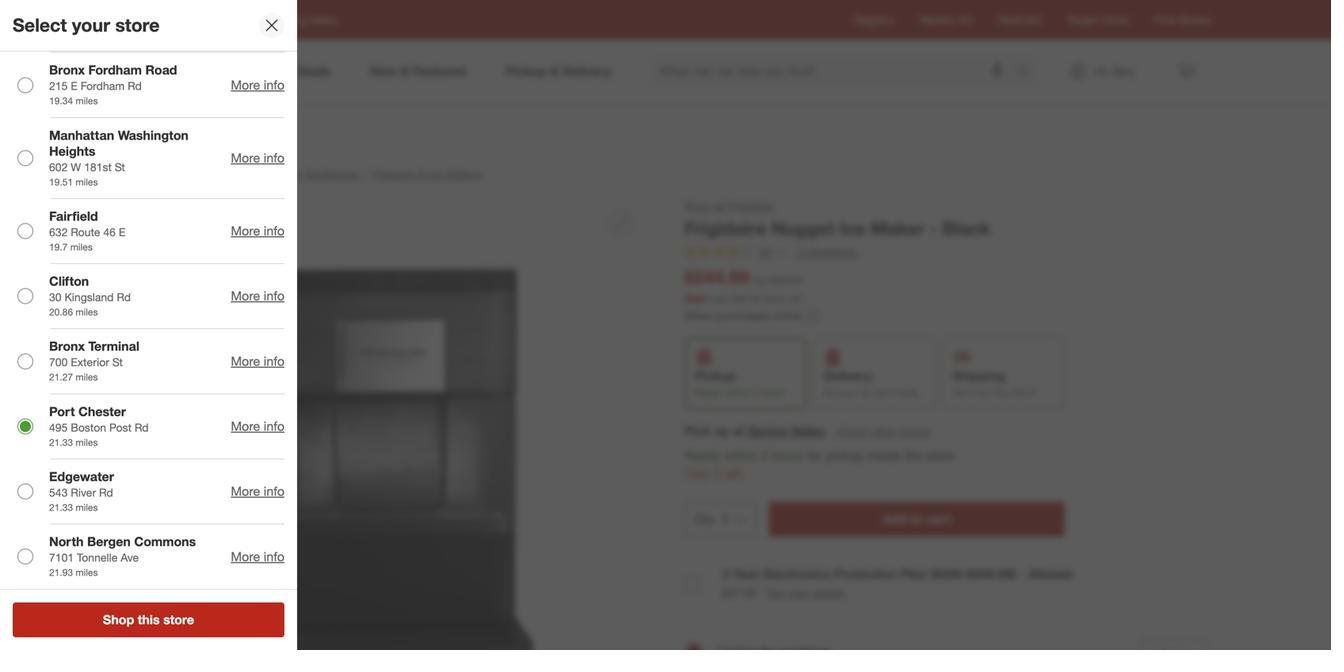 Task type: vqa. For each thing, say whether or not it's contained in the screenshot.


Task type: describe. For each thing, give the bounding box(es) containing it.
find stores link
[[1155, 12, 1211, 28]]

details
[[813, 586, 846, 600]]

hours inside pickup ready within 2 hours
[[761, 386, 785, 398]]

miles inside clifton 30 kingsland rd 20.86 miles
[[76, 306, 98, 318]]

20.86
[[49, 306, 73, 318]]

bronx terminal 700 exterior st 21.27 miles
[[49, 339, 140, 383]]

ready inside ready within 2 hours for pickup inside the store only 2 left
[[685, 448, 721, 463]]

26 inside $244.99 reg $329.99 sale save $ 85.00 ( 26 % off )
[[767, 293, 777, 305]]

30
[[49, 290, 61, 304]]

target for target circle
[[1068, 13, 1098, 27]]

spring inside dropdown button
[[274, 13, 306, 27]]

exterior
[[71, 355, 109, 369]]

nugget
[[772, 217, 835, 239]]

19.7
[[49, 241, 68, 253]]

$249.99)
[[968, 567, 1017, 582]]

)
[[800, 293, 803, 305]]

maker
[[871, 217, 925, 239]]

fairfield 632 route 46 e 19.7 miles
[[49, 208, 126, 253]]

1 vertical spatial fordham
[[81, 79, 125, 93]]

w
[[71, 160, 81, 174]]

within inside ready within 2 hours for pickup inside the store only 2 left
[[725, 448, 758, 463]]

all
[[714, 199, 725, 213]]

stores
[[901, 424, 931, 438]]

add to cart button
[[769, 502, 1065, 537]]

search
[[1009, 65, 1047, 81]]

181st
[[84, 160, 112, 174]]

edgewater
[[49, 469, 114, 484]]

clifton
[[49, 274, 89, 289]]

2 inside 2 year electronics protection plan ($200-$249.99) - allstate $37.00 · see plan details
[[723, 567, 730, 582]]

602
[[49, 160, 68, 174]]

more for fairfield
[[231, 223, 260, 239]]

0 vertical spatial frigidaire
[[728, 199, 774, 213]]

pickup
[[826, 448, 864, 463]]

kingsland
[[65, 290, 114, 304]]

more info link for north bergen commons
[[231, 549, 285, 564]]

26 link
[[685, 243, 788, 263]]

info for port chester
[[264, 419, 285, 434]]

ready within 2 hours for pickup inside the store only 2 left
[[685, 448, 955, 481]]

for
[[808, 448, 823, 463]]

more for bronx fordham road
[[231, 77, 260, 93]]

save
[[711, 293, 730, 305]]

ave
[[121, 551, 139, 565]]

heights
[[49, 143, 96, 159]]

cart
[[927, 511, 951, 527]]

pickup ready within 2 hours
[[695, 368, 785, 398]]

$
[[733, 293, 738, 305]]

reg
[[752, 274, 766, 286]]

21.33 inside edgewater 543 river rd 21.33 miles
[[49, 501, 73, 513]]

0 horizontal spatial ice
[[429, 167, 443, 181]]

frigidaire nugget ice maker - black, 1 of 9 image
[[124, 198, 647, 650]]

info for bronx fordham road
[[264, 77, 285, 93]]

fairfield
[[49, 208, 98, 224]]

check other stores button
[[836, 423, 932, 440]]

kitchen appliances link
[[263, 167, 359, 181]]

clifton 30 kingsland rd 20.86 miles
[[49, 274, 131, 318]]

2 down nugget
[[798, 245, 804, 259]]

tonnelle
[[77, 551, 118, 565]]

route
[[71, 225, 100, 239]]

valley inside dropdown button
[[310, 13, 338, 27]]

shop for shop this store
[[103, 612, 134, 627]]

to
[[911, 511, 923, 527]]

edgewater 543 river rd 21.33 miles
[[49, 469, 114, 513]]

registry link
[[854, 12, 895, 28]]

hours inside ready within 2 hours for pickup inside the store only 2 left
[[772, 448, 804, 463]]

700
[[49, 355, 68, 369]]

spring valley button
[[749, 422, 826, 440]]

by
[[979, 386, 989, 398]]

north
[[49, 534, 84, 549]]

up
[[715, 423, 730, 439]]

as
[[861, 386, 871, 398]]

more info for north bergen commons
[[231, 549, 285, 564]]

543
[[49, 486, 68, 499]]

pickup
[[695, 368, 736, 384]]

st inside manhattan washington heights 602 w 181st st 19.51 miles
[[115, 160, 125, 174]]

washington
[[118, 128, 189, 143]]

inside
[[868, 448, 901, 463]]

check other stores
[[836, 424, 931, 438]]

more info link for port chester
[[231, 419, 285, 434]]

shop all frigidaire frigidaire nugget ice maker - black
[[685, 199, 991, 239]]

purchased
[[717, 309, 770, 323]]

more for north bergen commons
[[231, 549, 260, 564]]

terminal
[[88, 339, 140, 354]]

bergen
[[87, 534, 131, 549]]

1 vertical spatial frigidaire
[[685, 217, 767, 239]]

miles inside bronx terminal 700 exterior st 21.27 miles
[[76, 371, 98, 383]]

left
[[725, 466, 743, 481]]

miles inside "north bergen commons 7101 tonnelle ave 21.93 miles"
[[76, 567, 98, 578]]

2 year electronics protection plan ($200-$249.99) - allstate $37.00 · see plan details
[[723, 567, 1074, 600]]

($200-
[[931, 567, 968, 582]]

kitchen
[[263, 167, 301, 181]]

pick up at spring valley
[[685, 423, 826, 439]]

weekly ad link
[[920, 12, 973, 28]]

store for select your store
[[115, 14, 160, 36]]

0 vertical spatial fordham
[[88, 62, 142, 78]]

rd inside edgewater 543 river rd 21.33 miles
[[99, 486, 113, 499]]

find stores
[[1155, 13, 1211, 27]]

e for fairfield
[[119, 225, 126, 239]]

more info link for edgewater
[[231, 484, 285, 499]]

find
[[1155, 13, 1176, 27]]

&
[[418, 167, 425, 181]]

today
[[896, 386, 920, 398]]

other
[[872, 424, 897, 438]]

kitchen appliances
[[263, 167, 359, 181]]

within inside pickup ready within 2 hours
[[725, 386, 750, 398]]

more info for bronx terminal
[[231, 353, 285, 369]]

at
[[733, 423, 745, 439]]

target circle link
[[1068, 12, 1130, 28]]

21.93
[[49, 567, 73, 578]]

select your store dialog
[[0, 0, 297, 650]]

495
[[49, 420, 68, 434]]

$244.99 reg $329.99 sale save $ 85.00 ( 26 % off )
[[685, 266, 803, 305]]

info for manhattan washington heights
[[264, 150, 285, 166]]

river
[[71, 486, 96, 499]]

makers
[[446, 167, 483, 181]]

215
[[49, 79, 68, 93]]

miles inside the bronx fordham road 215 e fordham rd 19.34 miles
[[76, 95, 98, 107]]

soon
[[838, 386, 859, 398]]

more info for bronx fordham road
[[231, 77, 285, 93]]

8
[[1031, 386, 1037, 398]]

target circle
[[1068, 13, 1130, 27]]

ice inside shop all frigidaire frigidaire nugget ice maker - black
[[840, 217, 866, 239]]



Task type: locate. For each thing, give the bounding box(es) containing it.
$37.00
[[723, 586, 756, 600]]

bronx up 215
[[49, 62, 85, 78]]

more info for clifton
[[231, 288, 285, 304]]

8 more info from the top
[[231, 549, 285, 564]]

5 more info from the top
[[231, 353, 285, 369]]

1 vertical spatial ready
[[685, 448, 721, 463]]

0 vertical spatial store
[[115, 14, 160, 36]]

19.51
[[49, 176, 73, 188]]

redcard
[[998, 13, 1042, 27]]

0 horizontal spatial target
[[124, 167, 154, 181]]

boston
[[71, 420, 106, 434]]

post
[[109, 420, 132, 434]]

0 vertical spatial -
[[930, 217, 938, 239]]

miles
[[76, 95, 98, 107], [76, 176, 98, 188], [70, 241, 93, 253], [76, 306, 98, 318], [76, 371, 98, 383], [76, 436, 98, 448], [76, 501, 98, 513], [76, 567, 98, 578]]

0 vertical spatial target
[[1068, 13, 1098, 27]]

more info link for manhattan washington heights
[[231, 150, 285, 166]]

0 vertical spatial spring
[[274, 13, 306, 27]]

shop left the this
[[103, 612, 134, 627]]

info for bronx terminal
[[264, 353, 285, 369]]

bronx inside bronx terminal 700 exterior st 21.27 miles
[[49, 339, 85, 354]]

·
[[759, 585, 763, 600]]

info for edgewater
[[264, 484, 285, 499]]

port
[[49, 404, 75, 419]]

5 more info link from the top
[[231, 353, 285, 369]]

None radio
[[17, 150, 33, 166], [17, 484, 33, 499], [17, 549, 33, 565], [17, 150, 33, 166], [17, 484, 33, 499], [17, 549, 33, 565]]

-
[[930, 217, 938, 239], [1020, 567, 1025, 582]]

more
[[231, 77, 260, 93], [231, 150, 260, 166], [231, 223, 260, 239], [231, 288, 260, 304], [231, 353, 260, 369], [231, 419, 260, 434], [231, 484, 260, 499], [231, 549, 260, 564]]

more info link for clifton
[[231, 288, 285, 304]]

1 vertical spatial hours
[[772, 448, 804, 463]]

commons
[[134, 534, 196, 549]]

more info for fairfield
[[231, 223, 285, 239]]

- inside shop all frigidaire frigidaire nugget ice maker - black
[[930, 217, 938, 239]]

store inside button
[[163, 612, 194, 627]]

store right the this
[[163, 612, 194, 627]]

st down terminal
[[112, 355, 123, 369]]

info for north bergen commons
[[264, 549, 285, 564]]

store inside ready within 2 hours for pickup inside the store only 2 left
[[926, 448, 955, 463]]

select
[[13, 14, 67, 36]]

2
[[798, 245, 804, 259], [753, 386, 758, 398], [761, 448, 769, 463], [714, 466, 721, 481], [723, 567, 730, 582]]

What can we help you find? suggestions appear below search field
[[651, 54, 1020, 89]]

3 info from the top
[[264, 223, 285, 239]]

21.33 down 495
[[49, 436, 73, 448]]

- for $249.99)
[[1020, 567, 1025, 582]]

4 more info from the top
[[231, 288, 285, 304]]

1 vertical spatial store
[[926, 448, 955, 463]]

21.33
[[49, 436, 73, 448], [49, 501, 73, 513]]

6 info from the top
[[264, 419, 285, 434]]

more for clifton
[[231, 288, 260, 304]]

store right "your"
[[115, 14, 160, 36]]

within up left
[[725, 448, 758, 463]]

shop for shop all frigidaire frigidaire nugget ice maker - black
[[685, 199, 711, 213]]

2 inside pickup ready within 2 hours
[[753, 386, 758, 398]]

rd right kingsland in the left top of the page
[[117, 290, 131, 304]]

1 horizontal spatial shop
[[685, 199, 711, 213]]

1 horizontal spatial target
[[1068, 13, 1098, 27]]

6 more info from the top
[[231, 419, 285, 434]]

miles down exterior
[[76, 371, 98, 383]]

freezers
[[373, 167, 415, 181]]

6 more from the top
[[231, 419, 260, 434]]

ad
[[959, 13, 973, 27]]

0 vertical spatial 21.33
[[49, 436, 73, 448]]

frigidaire
[[728, 199, 774, 213], [685, 217, 767, 239]]

st
[[115, 160, 125, 174], [112, 355, 123, 369]]

store for shop this store
[[163, 612, 194, 627]]

None radio
[[17, 77, 33, 93], [17, 223, 33, 239], [17, 288, 33, 304], [17, 353, 33, 369], [17, 419, 33, 434], [17, 77, 33, 93], [17, 223, 33, 239], [17, 288, 33, 304], [17, 353, 33, 369], [17, 419, 33, 434]]

miles down route
[[70, 241, 93, 253]]

5 more from the top
[[231, 353, 260, 369]]

miles right 19.34
[[76, 95, 98, 107]]

miles inside edgewater 543 river rd 21.33 miles
[[76, 501, 98, 513]]

only
[[685, 466, 711, 481]]

st inside bronx terminal 700 exterior st 21.27 miles
[[112, 355, 123, 369]]

feb
[[1013, 386, 1029, 398]]

4 more info link from the top
[[231, 288, 285, 304]]

freezers & ice makers
[[373, 167, 483, 181]]

north bergen commons 7101 tonnelle ave 21.93 miles
[[49, 534, 196, 578]]

search button
[[1009, 54, 1047, 92]]

26
[[759, 245, 772, 259], [767, 293, 777, 305]]

1 more info link from the top
[[231, 77, 285, 93]]

1 vertical spatial shop
[[103, 612, 134, 627]]

1 horizontal spatial valley
[[792, 423, 826, 439]]

target for target link
[[124, 167, 154, 181]]

0 horizontal spatial store
[[115, 14, 160, 36]]

4 info from the top
[[264, 288, 285, 304]]

st right 181st at the left
[[115, 160, 125, 174]]

questions
[[807, 245, 858, 259]]

2 left left
[[714, 466, 721, 481]]

2 up pick up at spring valley
[[753, 386, 758, 398]]

0 vertical spatial 26
[[759, 245, 772, 259]]

shop this store button
[[13, 603, 285, 637]]

- left allstate
[[1020, 567, 1025, 582]]

e
[[71, 79, 78, 93], [119, 225, 126, 239]]

1 vertical spatial -
[[1020, 567, 1025, 582]]

protection
[[835, 567, 898, 582]]

2 more info from the top
[[231, 150, 285, 166]]

- left the black
[[930, 217, 938, 239]]

- for maker
[[930, 217, 938, 239]]

2 questions link
[[791, 243, 858, 261]]

e right 46
[[119, 225, 126, 239]]

frigidaire right the all
[[728, 199, 774, 213]]

rd up washington
[[128, 79, 142, 93]]

8 more from the top
[[231, 549, 260, 564]]

1 vertical spatial valley
[[792, 423, 826, 439]]

0 horizontal spatial shop
[[103, 612, 134, 627]]

bronx inside the bronx fordham road 215 e fordham rd 19.34 miles
[[49, 62, 85, 78]]

miles inside fairfield 632 route 46 e 19.7 miles
[[70, 241, 93, 253]]

fordham left road
[[88, 62, 142, 78]]

1 vertical spatial ice
[[840, 217, 866, 239]]

circle
[[1101, 13, 1130, 27]]

shop left the all
[[685, 199, 711, 213]]

None checkbox
[[685, 577, 701, 593]]

2 vertical spatial store
[[163, 612, 194, 627]]

e right 215
[[71, 79, 78, 93]]

$244.99
[[685, 266, 750, 288]]

miles down w
[[76, 176, 98, 188]]

0 vertical spatial e
[[71, 79, 78, 93]]

miles inside port chester 495 boston post rd 21.33 miles
[[76, 436, 98, 448]]

your
[[72, 14, 110, 36]]

info for fairfield
[[264, 223, 285, 239]]

hours up spring valley button
[[761, 386, 785, 398]]

sale
[[685, 291, 708, 305]]

21.27
[[49, 371, 73, 383]]

- inside 2 year electronics protection plan ($200-$249.99) - allstate $37.00 · see plan details
[[1020, 567, 1025, 582]]

bronx for bronx fordham road
[[49, 62, 85, 78]]

add to cart
[[883, 511, 951, 527]]

1 vertical spatial st
[[112, 355, 123, 369]]

2 more from the top
[[231, 150, 260, 166]]

5 info from the top
[[264, 353, 285, 369]]

1 21.33 from the top
[[49, 436, 73, 448]]

more info link for fairfield
[[231, 223, 285, 239]]

miles down tonnelle
[[76, 567, 98, 578]]

7 more info link from the top
[[231, 484, 285, 499]]

0 vertical spatial bronx
[[49, 62, 85, 78]]

miles inside manhattan washington heights 602 w 181st st 19.51 miles
[[76, 176, 98, 188]]

1 horizontal spatial ice
[[840, 217, 866, 239]]

2 horizontal spatial store
[[926, 448, 955, 463]]

miles down boston
[[76, 436, 98, 448]]

2 within from the top
[[725, 448, 758, 463]]

valley
[[310, 13, 338, 27], [792, 423, 826, 439]]

manhattan washington heights 602 w 181st st 19.51 miles
[[49, 128, 189, 188]]

1 horizontal spatial store
[[163, 612, 194, 627]]

bronx up 700
[[49, 339, 85, 354]]

more for manhattan washington heights
[[231, 150, 260, 166]]

appliances
[[304, 167, 359, 181]]

target left circle on the right top of page
[[1068, 13, 1098, 27]]

8 more info link from the top
[[231, 549, 285, 564]]

1 vertical spatial e
[[119, 225, 126, 239]]

7 more from the top
[[231, 484, 260, 499]]

miles down kingsland in the left top of the page
[[76, 306, 98, 318]]

delivery
[[824, 368, 873, 384]]

rd right post
[[135, 420, 149, 434]]

4 more from the top
[[231, 288, 260, 304]]

2 down pick up at spring valley
[[761, 448, 769, 463]]

spring
[[274, 13, 306, 27], [749, 423, 788, 439]]

7 more info from the top
[[231, 484, 285, 499]]

info for clifton
[[264, 288, 285, 304]]

0 horizontal spatial valley
[[310, 13, 338, 27]]

3 more from the top
[[231, 223, 260, 239]]

0 horizontal spatial -
[[930, 217, 938, 239]]

2 more info link from the top
[[231, 150, 285, 166]]

2 info from the top
[[264, 150, 285, 166]]

0 vertical spatial hours
[[761, 386, 785, 398]]

1 bronx from the top
[[49, 62, 85, 78]]

hours down spring valley button
[[772, 448, 804, 463]]

0 vertical spatial ready
[[695, 386, 722, 398]]

it
[[971, 386, 976, 398]]

more info for edgewater
[[231, 484, 285, 499]]

more for port chester
[[231, 419, 260, 434]]

ready inside pickup ready within 2 hours
[[695, 386, 722, 398]]

info
[[264, 77, 285, 93], [264, 150, 285, 166], [264, 223, 285, 239], [264, 288, 285, 304], [264, 353, 285, 369], [264, 419, 285, 434], [264, 484, 285, 499], [264, 549, 285, 564]]

8 info from the top
[[264, 549, 285, 564]]

26 up reg
[[759, 245, 772, 259]]

%
[[777, 293, 786, 305]]

redcard link
[[998, 12, 1042, 28]]

ice right & on the left
[[429, 167, 443, 181]]

more info
[[231, 77, 285, 93], [231, 150, 285, 166], [231, 223, 285, 239], [231, 288, 285, 304], [231, 353, 285, 369], [231, 419, 285, 434], [231, 484, 285, 499], [231, 549, 285, 564]]

pick
[[685, 423, 711, 439]]

e inside the bronx fordham road 215 e fordham rd 19.34 miles
[[71, 79, 78, 93]]

0 horizontal spatial e
[[71, 79, 78, 93]]

plan
[[901, 567, 928, 582]]

road
[[145, 62, 177, 78]]

the
[[905, 448, 923, 463]]

1 vertical spatial 21.33
[[49, 501, 73, 513]]

shop inside button
[[103, 612, 134, 627]]

1 vertical spatial within
[[725, 448, 758, 463]]

more for edgewater
[[231, 484, 260, 499]]

year
[[734, 567, 760, 582]]

shop inside shop all frigidaire frigidaire nugget ice maker - black
[[685, 199, 711, 213]]

1 horizontal spatial -
[[1020, 567, 1025, 582]]

21.33 inside port chester 495 boston post rd 21.33 miles
[[49, 436, 73, 448]]

85.00
[[738, 293, 761, 305]]

2 21.33 from the top
[[49, 501, 73, 513]]

3 more info from the top
[[231, 223, 285, 239]]

shipping get it by thu, feb 8
[[953, 368, 1037, 398]]

registry
[[854, 13, 895, 27]]

2 bronx from the top
[[49, 339, 85, 354]]

within down pickup
[[725, 386, 750, 398]]

0 vertical spatial valley
[[310, 13, 338, 27]]

miles down the river on the bottom
[[76, 501, 98, 513]]

as
[[824, 386, 835, 398]]

more info for manhattan washington heights
[[231, 150, 285, 166]]

632
[[49, 225, 68, 239]]

rd inside clifton 30 kingsland rd 20.86 miles
[[117, 290, 131, 304]]

more info for port chester
[[231, 419, 285, 434]]

2 left year in the right of the page
[[723, 567, 730, 582]]

ready
[[695, 386, 722, 398], [685, 448, 721, 463]]

1 vertical spatial spring
[[749, 423, 788, 439]]

0 vertical spatial shop
[[685, 199, 711, 213]]

6 more info link from the top
[[231, 419, 285, 434]]

e inside fairfield 632 route 46 e 19.7 miles
[[119, 225, 126, 239]]

3 more info link from the top
[[231, 223, 285, 239]]

0 vertical spatial ice
[[429, 167, 443, 181]]

rd inside the bronx fordham road 215 e fordham rd 19.34 miles
[[128, 79, 142, 93]]

rd inside port chester 495 boston post rd 21.33 miles
[[135, 420, 149, 434]]

stores
[[1179, 13, 1211, 27]]

fordham
[[88, 62, 142, 78], [81, 79, 125, 93]]

weekly
[[920, 13, 956, 27]]

see plan details button
[[766, 585, 846, 601]]

1 vertical spatial target
[[124, 167, 154, 181]]

26 right 85.00 on the top
[[767, 293, 777, 305]]

1 more info from the top
[[231, 77, 285, 93]]

online
[[773, 309, 802, 323]]

1 more from the top
[[231, 77, 260, 93]]

target down washington
[[124, 167, 154, 181]]

1 horizontal spatial e
[[119, 225, 126, 239]]

1 vertical spatial bronx
[[49, 339, 85, 354]]

off
[[789, 293, 800, 305]]

1 vertical spatial 26
[[767, 293, 777, 305]]

0 vertical spatial within
[[725, 386, 750, 398]]

ready up only
[[685, 448, 721, 463]]

ice up questions
[[840, 217, 866, 239]]

1 within from the top
[[725, 386, 750, 398]]

more info link for bronx fordham road
[[231, 77, 285, 93]]

7 info from the top
[[264, 484, 285, 499]]

1 horizontal spatial spring
[[749, 423, 788, 439]]

ready down pickup
[[695, 386, 722, 398]]

store right the
[[926, 448, 955, 463]]

1 info from the top
[[264, 77, 285, 93]]

0 horizontal spatial spring
[[274, 13, 306, 27]]

bronx fordham road 215 e fordham rd 19.34 miles
[[49, 62, 177, 107]]

rd right the river on the bottom
[[99, 486, 113, 499]]

e for bronx
[[71, 79, 78, 93]]

fordham right 215
[[81, 79, 125, 93]]

more info link for bronx terminal
[[231, 353, 285, 369]]

21.33 down 543
[[49, 501, 73, 513]]

bronx for bronx terminal
[[49, 339, 85, 354]]

frigidaire down the all
[[685, 217, 767, 239]]

see
[[766, 586, 786, 600]]

0 vertical spatial st
[[115, 160, 125, 174]]

more for bronx terminal
[[231, 353, 260, 369]]



